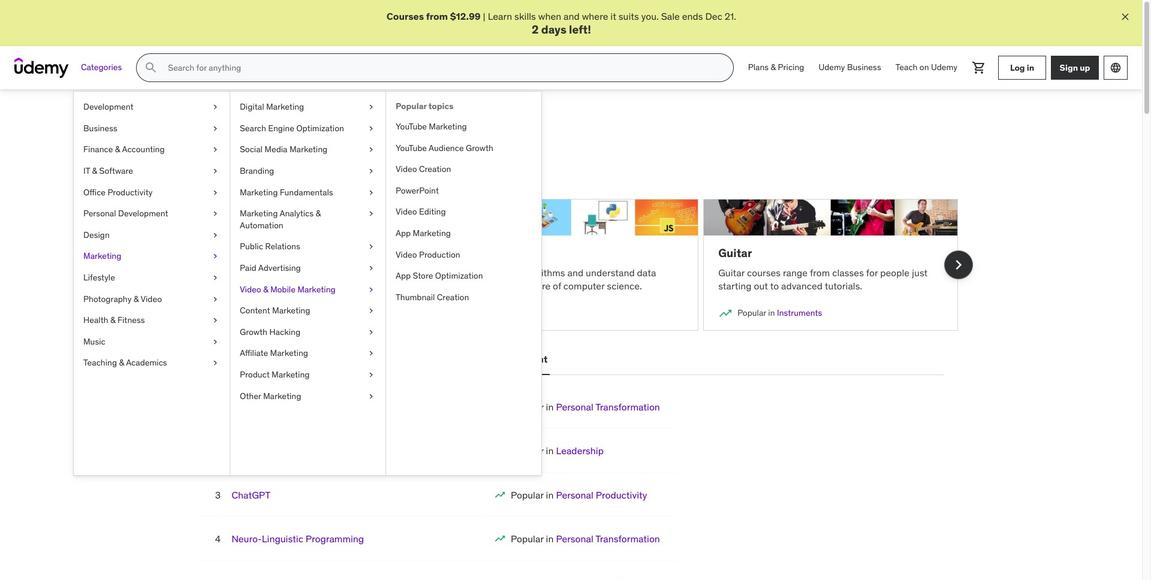 Task type: vqa. For each thing, say whether or not it's contained in the screenshot.
leftmost from
yes



Task type: describe. For each thing, give the bounding box(es) containing it.
creation for thumbnail creation
[[437, 292, 469, 303]]

instruments link
[[777, 308, 822, 319]]

xsmall image for product marketing
[[366, 369, 376, 381]]

neuro-linguistic programming
[[232, 533, 364, 545]]

xsmall image for affiliate marketing
[[366, 348, 376, 360]]

computer
[[564, 280, 605, 292]]

marketing inside the marketing analytics & automation
[[240, 208, 278, 219]]

1 cell from the top
[[511, 401, 660, 413]]

algorithms
[[520, 267, 565, 279]]

popular in image
[[494, 489, 506, 501]]

guitar for guitar
[[718, 246, 752, 260]]

coach
[[250, 401, 277, 413]]

plans
[[748, 62, 769, 73]]

growth hacking link
[[230, 322, 386, 343]]

skills inside courses from $12.99 | learn skills when and where it suits you. sale ends dec 21. 2 days left!
[[515, 10, 536, 22]]

advanced
[[781, 280, 823, 292]]

close image
[[1119, 11, 1131, 23]]

xsmall image for content marketing
[[366, 305, 376, 317]]

other marketing
[[240, 391, 301, 401]]

2 udemy from the left
[[931, 62, 958, 73]]

0 horizontal spatial topics
[[340, 118, 384, 137]]

from inside guitar courses range from classes for people just starting out to advanced tutorials.
[[810, 267, 830, 279]]

social media marketing
[[240, 144, 328, 155]]

just
[[912, 267, 928, 279]]

it
[[611, 10, 616, 22]]

training
[[279, 401, 313, 413]]

21.
[[725, 10, 736, 22]]

office
[[83, 187, 106, 198]]

design for design link
[[83, 230, 110, 240]]

build
[[496, 267, 517, 279]]

music
[[83, 336, 105, 347]]

learn
[[199, 280, 220, 292]]

learning
[[247, 246, 295, 260]]

you.
[[641, 10, 659, 22]]

probability
[[261, 267, 307, 279]]

product marketing
[[240, 369, 310, 380]]

audience
[[429, 142, 464, 153]]

marketing fundamentals link
[[230, 182, 386, 203]]

personal development button
[[442, 345, 550, 374]]

video & mobile marketing link
[[230, 279, 386, 300]]

xsmall image for other marketing
[[366, 391, 376, 402]]

3
[[215, 489, 221, 501]]

xsmall image for music
[[210, 336, 220, 348]]

powerpoint
[[396, 185, 439, 196]]

advertising
[[258, 263, 301, 273]]

hacking
[[269, 327, 300, 337]]

personal transformation link for 2nd "cell" from the bottom of the page
[[556, 533, 660, 545]]

video editing
[[396, 206, 446, 217]]

youtube audience growth
[[396, 142, 493, 153]]

at
[[505, 280, 513, 292]]

development inside personal development link
[[118, 208, 168, 219]]

app for app marketing
[[396, 228, 411, 239]]

development inside development button
[[266, 353, 328, 365]]

editing
[[419, 206, 446, 217]]

affiliate marketing link
[[230, 343, 386, 365]]

leadership
[[556, 445, 604, 457]]

life coach training link
[[232, 401, 313, 413]]

xsmall image for office productivity
[[210, 187, 220, 199]]

content marketing
[[240, 305, 310, 316]]

xsmall image for digital marketing
[[366, 101, 376, 113]]

trending
[[274, 118, 337, 137]]

analytics inside the carousel element
[[284, 308, 318, 319]]

growth inside growth hacking link
[[240, 327, 267, 337]]

|
[[483, 10, 486, 22]]

xsmall image for photography & video
[[210, 294, 220, 305]]

finance & accounting
[[83, 144, 165, 155]]

neuro-
[[232, 533, 262, 545]]

learn for algorithms
[[459, 267, 483, 279]]

how
[[395, 267, 412, 279]]

in for instruments link in the bottom of the page
[[768, 308, 775, 319]]

development inside development link
[[83, 101, 133, 112]]

dec
[[705, 10, 722, 22]]

guitar for guitar courses range from classes for people just starting out to advanced tutorials.
[[718, 267, 745, 279]]

leadership link
[[556, 445, 604, 457]]

for
[[866, 267, 878, 279]]

video creation link
[[386, 159, 541, 180]]

youtube audience growth link
[[386, 138, 541, 159]]

computers
[[346, 267, 392, 279]]

xsmall image for personal development
[[210, 208, 220, 220]]

2 transformation from the top
[[596, 533, 660, 545]]

lifestyle
[[83, 272, 115, 283]]

log in
[[1010, 62, 1034, 73]]

product marketing link
[[230, 365, 386, 386]]

submit search image
[[144, 61, 159, 75]]

content marketing link
[[230, 300, 386, 322]]

branding
[[240, 165, 274, 176]]

video production
[[396, 249, 460, 260]]

youtube marketing
[[396, 121, 467, 132]]

$12.99
[[450, 10, 481, 22]]

to inside guitar courses range from classes for people just starting out to advanced tutorials.
[[770, 280, 779, 292]]

accounting
[[122, 144, 165, 155]]

learn to build algorithms and understand data structures at the core of computer science.
[[459, 267, 656, 292]]

media
[[265, 144, 288, 155]]

xsmall image for growth hacking
[[366, 327, 376, 338]]

categories
[[81, 62, 122, 73]]

xsmall image for paid advertising
[[366, 263, 376, 274]]

to right how
[[414, 267, 423, 279]]

xsmall image for social media marketing
[[366, 144, 376, 156]]

popular in personal productivity
[[511, 489, 647, 501]]

left!
[[569, 22, 591, 37]]

choose a language image
[[1110, 62, 1122, 74]]

search
[[240, 123, 266, 134]]

digital marketing link
[[230, 97, 386, 118]]

xsmall image for marketing fundamentals
[[366, 187, 376, 199]]

marketing inside "link"
[[272, 369, 310, 380]]

and inside learn to build algorithms and understand data structures at the core of computer science.
[[568, 267, 584, 279]]

teaching & academics link
[[74, 353, 230, 374]]

to inside learn to build algorithms and understand data structures at the core of computer science.
[[485, 267, 494, 279]]

xsmall image for teaching & academics
[[210, 358, 220, 369]]

teach on udemy
[[896, 62, 958, 73]]

& for fitness
[[110, 315, 115, 326]]

photography & video link
[[74, 289, 230, 310]]

the
[[515, 280, 529, 292]]

paid advertising
[[240, 263, 301, 273]]

creation for video creation
[[419, 164, 451, 175]]

other
[[240, 391, 261, 401]]

thumbnail creation
[[396, 292, 469, 303]]

1 vertical spatial skills
[[432, 153, 453, 165]]

in for the personal transformation link corresponding to 5th "cell" from the bottom
[[546, 401, 554, 413]]

video production link
[[386, 244, 541, 266]]

music link
[[74, 331, 230, 353]]

personal transformation link for 5th "cell" from the bottom
[[556, 401, 660, 413]]

& inside the marketing analytics & automation
[[316, 208, 321, 219]]

popular in image for machine learning
[[199, 306, 213, 321]]

1 udemy from the left
[[819, 62, 845, 73]]

Search for anything text field
[[166, 58, 719, 78]]

& for mobile
[[263, 284, 268, 295]]

public relations
[[240, 241, 300, 252]]

xsmall image for finance & accounting
[[210, 144, 220, 156]]

xsmall image for business
[[210, 123, 220, 135]]

popular inside video & mobile marketing element
[[396, 101, 427, 112]]

sign up
[[1060, 62, 1090, 73]]

xsmall image for health & fitness
[[210, 315, 220, 327]]

popular in personal transformation for the personal transformation link corresponding to 5th "cell" from the bottom
[[511, 401, 660, 413]]

content
[[240, 305, 270, 316]]

video & mobile marketing element
[[386, 92, 541, 476]]

learn for popular and trending topics
[[184, 153, 208, 165]]

days
[[541, 22, 567, 37]]

in for 2nd "cell" from the bottom of the page the personal transformation link
[[546, 533, 554, 545]]

video & mobile marketing
[[240, 284, 336, 295]]

thumbnail creation link
[[386, 287, 541, 308]]

public relations link
[[230, 236, 386, 258]]

where
[[582, 10, 608, 22]]

personal inside button
[[444, 353, 484, 365]]

data
[[257, 308, 275, 319]]



Task type: locate. For each thing, give the bounding box(es) containing it.
sign up link
[[1051, 56, 1099, 80]]

xsmall image for marketing
[[210, 251, 220, 263]]

1 vertical spatial personal development
[[444, 353, 548, 365]]

it & software link
[[74, 161, 230, 182]]

creation down app store optimization link
[[437, 292, 469, 303]]

teaching & academics
[[83, 358, 167, 368]]

in for data & analytics link
[[249, 308, 255, 319]]

2 vertical spatial and
[[568, 267, 584, 279]]

1 horizontal spatial design
[[342, 353, 374, 365]]

1 vertical spatial business
[[83, 123, 117, 134]]

youtube for youtube marketing
[[396, 121, 427, 132]]

popular in image down the learn
[[199, 306, 213, 321]]

xsmall image inside teaching & academics link
[[210, 358, 220, 369]]

out
[[754, 280, 768, 292]]

personal development for personal development button
[[444, 353, 548, 365]]

transformation
[[596, 401, 660, 413], [596, 533, 660, 545]]

popular in image down starting
[[718, 306, 733, 321]]

popular in image down popular in image
[[494, 533, 506, 545]]

& inside 'link'
[[263, 284, 268, 295]]

video up powerpoint
[[396, 164, 417, 175]]

xsmall image inside other marketing link
[[366, 391, 376, 402]]

science.
[[607, 280, 642, 292]]

xsmall image inside marketing analytics & automation link
[[366, 208, 376, 220]]

design down growth hacking link
[[342, 353, 374, 365]]

development inside personal development button
[[486, 353, 548, 365]]

video for video production
[[396, 249, 417, 260]]

& for pricing
[[771, 62, 776, 73]]

1 vertical spatial guitar
[[718, 267, 745, 279]]

youtube for youtube audience growth
[[396, 142, 427, 153]]

xsmall image
[[366, 123, 376, 135], [210, 144, 220, 156], [210, 165, 220, 177], [366, 165, 376, 177], [366, 187, 376, 199], [366, 208, 376, 220], [366, 241, 376, 253], [366, 263, 376, 274], [366, 284, 376, 296], [366, 305, 376, 317], [366, 327, 376, 338], [366, 348, 376, 360], [210, 358, 220, 369], [366, 391, 376, 402]]

2 horizontal spatial learn
[[488, 10, 512, 22]]

3 cell from the top
[[511, 489, 647, 501]]

personal for 5th "cell" from the bottom
[[556, 401, 594, 413]]

0 vertical spatial and
[[564, 10, 580, 22]]

product
[[240, 369, 270, 380]]

business left teach
[[847, 62, 881, 73]]

marketing analytics & automation
[[240, 208, 321, 231]]

1 vertical spatial from
[[810, 267, 830, 279]]

xsmall image inside photography & video link
[[210, 294, 220, 305]]

popular in leadership
[[511, 445, 604, 457]]

& for video
[[134, 294, 139, 304]]

neuro-linguistic programming link
[[232, 533, 364, 545]]

data & analytics link
[[257, 308, 318, 319]]

xsmall image inside 'finance & accounting' link
[[210, 144, 220, 156]]

popular in image for guitar
[[718, 306, 733, 321]]

photography & video
[[83, 294, 162, 304]]

xsmall image inside personal development link
[[210, 208, 220, 220]]

& for accounting
[[115, 144, 120, 155]]

& inside the carousel element
[[277, 308, 282, 319]]

personal
[[83, 208, 116, 219], [444, 353, 484, 365], [556, 401, 594, 413], [556, 489, 594, 501], [556, 533, 594, 545]]

1 app from the top
[[396, 228, 411, 239]]

1 vertical spatial transformation
[[596, 533, 660, 545]]

carousel element
[[184, 185, 973, 345]]

1 horizontal spatial personal development
[[444, 353, 548, 365]]

xsmall image
[[210, 101, 220, 113], [366, 101, 376, 113], [210, 123, 220, 135], [366, 144, 376, 156], [210, 187, 220, 199], [210, 208, 220, 220], [210, 230, 220, 241], [210, 251, 220, 263], [210, 272, 220, 284], [210, 294, 220, 305], [210, 315, 220, 327], [210, 336, 220, 348], [366, 369, 376, 381]]

sale
[[661, 10, 680, 22]]

app for app store optimization
[[396, 271, 411, 281]]

popular in personal transformation down the "popular in personal productivity"
[[511, 533, 660, 545]]

xsmall image inside "marketing fundamentals" link
[[366, 187, 376, 199]]

video down statistical
[[240, 284, 261, 295]]

personal transformation link up the leadership link
[[556, 401, 660, 413]]

xsmall image inside music link
[[210, 336, 220, 348]]

learn inside courses from $12.99 | learn skills when and where it suits you. sale ends dec 21. 2 days left!
[[488, 10, 512, 22]]

popular in personal transformation for 2nd "cell" from the bottom of the page the personal transformation link
[[511, 533, 660, 545]]

xsmall image inside growth hacking link
[[366, 327, 376, 338]]

app
[[396, 228, 411, 239], [396, 271, 411, 281]]

1 horizontal spatial udemy
[[931, 62, 958, 73]]

to up the structures
[[485, 267, 494, 279]]

tutorials.
[[825, 280, 862, 292]]

0 vertical spatial growth
[[466, 142, 493, 153]]

popular in image
[[199, 306, 213, 321], [718, 306, 733, 321], [494, 533, 506, 545]]

growth down youtube marketing link
[[466, 142, 493, 153]]

0 vertical spatial learn
[[488, 10, 512, 22]]

automation
[[240, 220, 283, 231]]

xsmall image inside 'social media marketing' link
[[366, 144, 376, 156]]

popular in personal transformation up the leadership link
[[511, 401, 660, 413]]

& right teaching
[[119, 358, 124, 368]]

xsmall image inside branding link
[[366, 165, 376, 177]]

and inside courses from $12.99 | learn skills when and where it suits you. sale ends dec 21. 2 days left!
[[564, 10, 580, 22]]

video down powerpoint
[[396, 206, 417, 217]]

to up video & mobile marketing 'link'
[[309, 267, 318, 279]]

video inside 'link'
[[240, 284, 261, 295]]

to right out
[[770, 280, 779, 292]]

existing
[[396, 153, 429, 165]]

in right log
[[1027, 62, 1034, 73]]

1 vertical spatial personal transformation link
[[556, 533, 660, 545]]

& left mobile on the left of the page
[[263, 284, 268, 295]]

topics inside video & mobile marketing element
[[429, 101, 454, 112]]

thumbnail
[[396, 292, 435, 303]]

xsmall image inside public relations link
[[366, 241, 376, 253]]

xsmall image for public relations
[[366, 241, 376, 253]]

1 vertical spatial creation
[[437, 292, 469, 303]]

development
[[83, 101, 133, 112], [118, 208, 168, 219], [266, 353, 328, 365], [486, 353, 548, 365]]

development button
[[264, 345, 330, 374]]

teach
[[896, 62, 918, 73]]

0 vertical spatial guitar
[[718, 246, 752, 260]]

app store optimization link
[[386, 266, 541, 287]]

0 vertical spatial from
[[426, 10, 448, 22]]

personal transformation link
[[556, 401, 660, 413], [556, 533, 660, 545]]

engine
[[268, 123, 294, 134]]

xsmall image for search engine optimization
[[366, 123, 376, 135]]

1 horizontal spatial topics
[[429, 101, 454, 112]]

xsmall image inside digital marketing 'link'
[[366, 101, 376, 113]]

personal development link
[[74, 203, 230, 225]]

1 transformation from the top
[[596, 401, 660, 413]]

xsmall image inside affiliate marketing link
[[366, 348, 376, 360]]

app left store
[[396, 271, 411, 281]]

cell
[[511, 401, 660, 413], [511, 445, 604, 457], [511, 489, 647, 501], [511, 533, 660, 545], [511, 577, 660, 580]]

growth inside youtube audience growth link
[[466, 142, 493, 153]]

video editing link
[[386, 202, 541, 223]]

0 horizontal spatial growth
[[240, 327, 267, 337]]

and up left!
[[564, 10, 580, 22]]

classes
[[832, 267, 864, 279]]

& right health
[[110, 315, 115, 326]]

xsmall image inside lifestyle link
[[210, 272, 220, 284]]

in left instruments
[[768, 308, 775, 319]]

1 horizontal spatial skills
[[515, 10, 536, 22]]

0 vertical spatial transformation
[[596, 401, 660, 413]]

2 cell from the top
[[511, 445, 604, 457]]

teach
[[320, 267, 344, 279]]

analytics up growth hacking link
[[284, 308, 318, 319]]

& right finance
[[115, 144, 120, 155]]

and
[[564, 10, 580, 22], [245, 118, 272, 137], [568, 267, 584, 279]]

growth up affiliate
[[240, 327, 267, 337]]

youtube down the popular topics
[[396, 121, 427, 132]]

in left the leadership link
[[546, 445, 554, 457]]

range
[[783, 267, 808, 279]]

bestselling button
[[198, 345, 254, 374]]

in for the leadership link
[[546, 445, 554, 457]]

personal transformation link down personal productivity link
[[556, 533, 660, 545]]

1 vertical spatial productivity
[[596, 489, 647, 501]]

suits
[[619, 10, 639, 22]]

0 vertical spatial analytics
[[280, 208, 314, 219]]

guitar inside guitar courses range from classes for people just starting out to advanced tutorials.
[[718, 267, 745, 279]]

xsmall image inside development link
[[210, 101, 220, 113]]

in up 'popular in leadership'
[[546, 401, 554, 413]]

personal development inside personal development button
[[444, 353, 548, 365]]

0 horizontal spatial popular in image
[[199, 306, 213, 321]]

sign
[[1060, 62, 1078, 73]]

& down "marketing fundamentals" link
[[316, 208, 321, 219]]

topics
[[429, 101, 454, 112], [340, 118, 384, 137]]

personal for 2nd "cell" from the bottom of the page
[[556, 533, 594, 545]]

personal development for personal development link
[[83, 208, 168, 219]]

video for video & mobile marketing
[[240, 284, 261, 295]]

1 youtube from the top
[[396, 121, 427, 132]]

chatgpt
[[232, 489, 271, 501]]

2 personal transformation link from the top
[[556, 533, 660, 545]]

xsmall image inside design link
[[210, 230, 220, 241]]

xsmall image inside office productivity link
[[210, 187, 220, 199]]

plans & pricing
[[748, 62, 804, 73]]

0 horizontal spatial learn
[[184, 153, 208, 165]]

0 vertical spatial personal development
[[83, 208, 168, 219]]

from up advanced
[[810, 267, 830, 279]]

1 vertical spatial app
[[396, 271, 411, 281]]

xsmall image for it & software
[[210, 165, 220, 177]]

learn left something
[[184, 153, 208, 165]]

marketing link
[[74, 246, 230, 267]]

0 vertical spatial personal transformation link
[[556, 401, 660, 413]]

app store optimization
[[396, 271, 483, 281]]

xsmall image for design
[[210, 230, 220, 241]]

video down lifestyle link
[[141, 294, 162, 304]]

0 horizontal spatial skills
[[432, 153, 453, 165]]

1 vertical spatial learn
[[184, 153, 208, 165]]

0 vertical spatial creation
[[419, 164, 451, 175]]

udemy right pricing
[[819, 62, 845, 73]]

xsmall image inside business link
[[210, 123, 220, 135]]

app down "video editing"
[[396, 228, 411, 239]]

0 horizontal spatial productivity
[[108, 187, 153, 198]]

starting
[[718, 280, 752, 292]]

personal for 3rd "cell"
[[556, 489, 594, 501]]

from left $12.99 on the left of page
[[426, 10, 448, 22]]

video for video editing
[[396, 206, 417, 217]]

5 cell from the top
[[511, 577, 660, 580]]

xsmall image inside health & fitness link
[[210, 315, 220, 327]]

xsmall image inside "search engine optimization" link
[[366, 123, 376, 135]]

1 vertical spatial topics
[[340, 118, 384, 137]]

xsmall image for branding
[[366, 165, 376, 177]]

lifestyle link
[[74, 267, 230, 289]]

in down 'popular in leadership'
[[546, 489, 554, 501]]

video for video creation
[[396, 164, 417, 175]]

life
[[232, 401, 248, 413]]

0 horizontal spatial design
[[83, 230, 110, 240]]

xsmall image inside product marketing "link"
[[366, 369, 376, 381]]

1 horizontal spatial growth
[[466, 142, 493, 153]]

1 guitar from the top
[[718, 246, 752, 260]]

learn right | on the top left of the page
[[488, 10, 512, 22]]

xsmall image inside it & software link
[[210, 165, 220, 177]]

popular
[[396, 101, 427, 112], [184, 118, 242, 137], [218, 308, 247, 319], [738, 308, 766, 319], [511, 401, 544, 413], [511, 445, 544, 457], [511, 489, 544, 501], [511, 533, 544, 545]]

& for software
[[92, 165, 97, 176]]

personal development inside personal development link
[[83, 208, 168, 219]]

machine
[[199, 246, 245, 260]]

& up fitness
[[134, 294, 139, 304]]

people
[[880, 267, 910, 279]]

2 youtube from the top
[[396, 142, 427, 153]]

fundamentals
[[280, 187, 333, 198]]

design inside button
[[342, 353, 374, 365]]

optimization for search engine optimization
[[296, 123, 344, 134]]

and down the digital
[[245, 118, 272, 137]]

0 vertical spatial popular in personal transformation
[[511, 401, 660, 413]]

shopping cart with 0 items image
[[972, 61, 986, 75]]

finance
[[83, 144, 113, 155]]

categories button
[[74, 53, 129, 82]]

marketing
[[266, 101, 304, 112], [429, 121, 467, 132], [290, 144, 328, 155], [240, 187, 278, 198], [240, 208, 278, 219], [413, 228, 451, 239], [83, 251, 121, 262], [298, 284, 336, 295], [272, 305, 310, 316], [270, 348, 308, 359], [272, 369, 310, 380], [263, 391, 301, 401]]

xsmall image for development
[[210, 101, 220, 113]]

in left data
[[249, 308, 255, 319]]

digital
[[240, 101, 264, 112]]

& right data
[[277, 308, 282, 319]]

1 vertical spatial optimization
[[435, 271, 483, 281]]

1 horizontal spatial productivity
[[596, 489, 647, 501]]

0 horizontal spatial optimization
[[296, 123, 344, 134]]

0 horizontal spatial personal development
[[83, 208, 168, 219]]

4 cell from the top
[[511, 533, 660, 545]]

2 guitar from the top
[[718, 267, 745, 279]]

& right it at the top of the page
[[92, 165, 97, 176]]

and up computer
[[568, 267, 584, 279]]

2 popular in personal transformation from the top
[[511, 533, 660, 545]]

chatgpt link
[[232, 489, 271, 501]]

0 vertical spatial optimization
[[296, 123, 344, 134]]

0 vertical spatial business
[[847, 62, 881, 73]]

0 vertical spatial youtube
[[396, 121, 427, 132]]

popular in instruments
[[738, 308, 822, 319]]

1 horizontal spatial popular in image
[[494, 533, 506, 545]]

linguistic
[[262, 533, 303, 545]]

business up finance
[[83, 123, 117, 134]]

public
[[240, 241, 263, 252]]

1 vertical spatial analytics
[[284, 308, 318, 319]]

algorithms
[[459, 246, 519, 260]]

xsmall image for lifestyle
[[210, 272, 220, 284]]

when
[[538, 10, 561, 22]]

0 vertical spatial skills
[[515, 10, 536, 22]]

2 app from the top
[[396, 271, 411, 281]]

1 popular in personal transformation from the top
[[511, 401, 660, 413]]

store
[[413, 271, 433, 281]]

0 horizontal spatial udemy
[[819, 62, 845, 73]]

1 vertical spatial popular in personal transformation
[[511, 533, 660, 545]]

production
[[419, 249, 460, 260]]

analytics down fundamentals
[[280, 208, 314, 219]]

xsmall image inside video & mobile marketing 'link'
[[366, 284, 376, 296]]

0 vertical spatial topics
[[429, 101, 454, 112]]

1 horizontal spatial from
[[426, 10, 448, 22]]

health & fitness
[[83, 315, 145, 326]]

up
[[1080, 62, 1090, 73]]

plans & pricing link
[[741, 53, 812, 82]]

2 vertical spatial learn
[[459, 267, 483, 279]]

video up how
[[396, 249, 417, 260]]

from down statistical
[[223, 280, 243, 292]]

in for personal productivity link
[[546, 489, 554, 501]]

udemy business link
[[812, 53, 888, 82]]

2 vertical spatial from
[[223, 280, 243, 292]]

from inside use statistical probability to teach computers how to learn from data.
[[223, 280, 243, 292]]

0 horizontal spatial business
[[83, 123, 117, 134]]

1 personal transformation link from the top
[[556, 401, 660, 413]]

youtube up video creation
[[396, 142, 427, 153]]

learn up the structures
[[459, 267, 483, 279]]

optimization for app store optimization
[[435, 271, 483, 281]]

affiliate
[[240, 348, 268, 359]]

topics up youtube marketing
[[429, 101, 454, 112]]

1 vertical spatial and
[[245, 118, 272, 137]]

udemy image
[[14, 58, 69, 78]]

design for 'design' button
[[342, 353, 374, 365]]

youtube
[[396, 121, 427, 132], [396, 142, 427, 153]]

udemy right on
[[931, 62, 958, 73]]

1 horizontal spatial business
[[847, 62, 881, 73]]

0 vertical spatial productivity
[[108, 187, 153, 198]]

design link
[[74, 225, 230, 246]]

analytics inside the marketing analytics & automation
[[280, 208, 314, 219]]

optimization down digital marketing 'link'
[[296, 123, 344, 134]]

creation down youtube audience growth
[[419, 164, 451, 175]]

bestselling
[[201, 353, 252, 365]]

1 horizontal spatial learn
[[459, 267, 483, 279]]

affiliate marketing
[[240, 348, 308, 359]]

optimization inside video & mobile marketing element
[[435, 271, 483, 281]]

& for academics
[[119, 358, 124, 368]]

xsmall image inside paid advertising link
[[366, 263, 376, 274]]

guitar courses range from classes for people just starting out to advanced tutorials.
[[718, 267, 928, 292]]

design
[[83, 230, 110, 240], [342, 353, 374, 365]]

2 horizontal spatial from
[[810, 267, 830, 279]]

xsmall image inside content marketing link
[[366, 305, 376, 317]]

popular in data & analytics
[[218, 308, 318, 319]]

1 vertical spatial growth
[[240, 327, 267, 337]]

1 vertical spatial design
[[342, 353, 374, 365]]

other marketing link
[[230, 386, 386, 407]]

1 vertical spatial youtube
[[396, 142, 427, 153]]

0 horizontal spatial from
[[223, 280, 243, 292]]

guitar
[[718, 246, 752, 260], [718, 267, 745, 279]]

learn inside learn to build algorithms and understand data structures at the core of computer science.
[[459, 267, 483, 279]]

0 vertical spatial design
[[83, 230, 110, 240]]

from inside courses from $12.99 | learn skills when and where it suits you. sale ends dec 21. 2 days left!
[[426, 10, 448, 22]]

design down the office on the left of the page
[[83, 230, 110, 240]]

optimization down 'video production' 'link'
[[435, 271, 483, 281]]

topics up improve
[[340, 118, 384, 137]]

completely
[[258, 153, 305, 165]]

video inside 'link'
[[396, 249, 417, 260]]

next image
[[949, 255, 968, 275]]

xsmall image inside marketing link
[[210, 251, 220, 263]]

in down the "popular in personal productivity"
[[546, 533, 554, 545]]

xsmall image for video & mobile marketing
[[366, 284, 376, 296]]

xsmall image for marketing analytics & automation
[[366, 208, 376, 220]]

2 horizontal spatial popular in image
[[718, 306, 733, 321]]

teach on udemy link
[[888, 53, 965, 82]]

0 vertical spatial app
[[396, 228, 411, 239]]

1 horizontal spatial optimization
[[435, 271, 483, 281]]

& right the plans
[[771, 62, 776, 73]]



